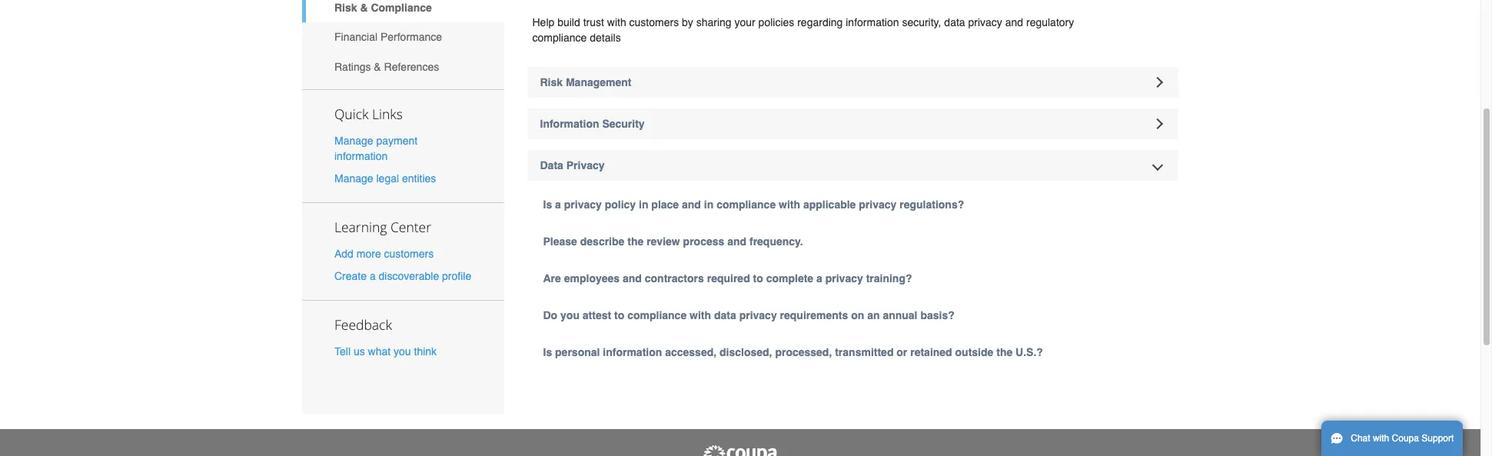 Task type: vqa. For each thing, say whether or not it's contained in the screenshot.
bottom the Manage
yes



Task type: locate. For each thing, give the bounding box(es) containing it.
add more customers
[[335, 248, 434, 260]]

privacy
[[567, 159, 605, 172]]

1 vertical spatial the
[[997, 346, 1013, 358]]

1 vertical spatial compliance
[[717, 198, 776, 211]]

0 horizontal spatial you
[[394, 346, 411, 358]]

personal
[[555, 346, 600, 358]]

risk management
[[540, 76, 632, 88]]

& right the ratings
[[374, 61, 381, 73]]

a up please
[[555, 198, 561, 211]]

please
[[543, 235, 578, 248]]

0 horizontal spatial &
[[360, 1, 368, 14]]

risk management button
[[527, 67, 1179, 98]]

profile
[[442, 270, 472, 282]]

is personal information accessed, disclosed, processed, transmitted or retained outside the u.s.?
[[543, 346, 1044, 358]]

1 horizontal spatial to
[[753, 272, 764, 285]]

data
[[945, 16, 966, 28], [715, 309, 737, 322]]

coupa supplier portal image
[[702, 445, 779, 456]]

compliance
[[533, 32, 587, 44], [717, 198, 776, 211], [628, 309, 687, 322]]

1 horizontal spatial risk
[[540, 76, 563, 88]]

1 horizontal spatial the
[[997, 346, 1013, 358]]

basis?
[[921, 309, 955, 322]]

compliance down contractors
[[628, 309, 687, 322]]

and right process
[[728, 235, 747, 248]]

in up process
[[704, 198, 714, 211]]

information inside manage payment information
[[335, 150, 388, 162]]

risk inside risk & compliance link
[[335, 1, 357, 14]]

quick links
[[335, 104, 403, 123]]

1 vertical spatial risk
[[540, 76, 563, 88]]

you right do
[[561, 309, 580, 322]]

1 vertical spatial to
[[615, 309, 625, 322]]

1 vertical spatial manage
[[335, 172, 374, 185]]

information left security,
[[846, 16, 900, 28]]

0 vertical spatial &
[[360, 1, 368, 14]]

manage down quick
[[335, 134, 374, 147]]

information security button
[[527, 108, 1179, 139]]

0 horizontal spatial data
[[715, 309, 737, 322]]

frequency.
[[750, 235, 804, 248]]

1 vertical spatial you
[[394, 346, 411, 358]]

2 horizontal spatial information
[[846, 16, 900, 28]]

the
[[628, 235, 644, 248], [997, 346, 1013, 358]]

risk up information
[[540, 76, 563, 88]]

learning
[[335, 218, 387, 236]]

management
[[566, 76, 632, 88]]

1 is from the top
[[543, 198, 552, 211]]

center
[[391, 218, 432, 236]]

0 horizontal spatial in
[[639, 198, 649, 211]]

compliance inside help build trust with customers by sharing your policies regarding information security, data privacy and regulatory compliance details
[[533, 32, 587, 44]]

1 horizontal spatial compliance
[[628, 309, 687, 322]]

with right chat
[[1374, 433, 1390, 444]]

compliance down build
[[533, 32, 587, 44]]

0 horizontal spatial customers
[[384, 248, 434, 260]]

& up financial
[[360, 1, 368, 14]]

data right security,
[[945, 16, 966, 28]]

customers
[[630, 16, 679, 28], [384, 248, 434, 260]]

information
[[540, 118, 600, 130]]

with inside 'button'
[[1374, 433, 1390, 444]]

data privacy
[[540, 159, 605, 172]]

financial performance link
[[302, 22, 504, 52]]

risk & compliance
[[335, 1, 432, 14]]

u.s.?
[[1016, 346, 1044, 358]]

a for create
[[370, 270, 376, 282]]

0 vertical spatial the
[[628, 235, 644, 248]]

and right place
[[682, 198, 701, 211]]

2 horizontal spatial compliance
[[717, 198, 776, 211]]

is for is a privacy policy in place and in compliance with applicable privacy regulations?
[[543, 198, 552, 211]]

with up frequency.
[[779, 198, 801, 211]]

information security
[[540, 118, 645, 130]]

manage left legal
[[335, 172, 374, 185]]

customers left by
[[630, 16, 679, 28]]

0 horizontal spatial information
[[335, 150, 388, 162]]

financial
[[335, 31, 378, 43]]

data privacy heading
[[527, 150, 1179, 181]]

0 vertical spatial is
[[543, 198, 552, 211]]

manage
[[335, 134, 374, 147], [335, 172, 374, 185]]

0 horizontal spatial risk
[[335, 1, 357, 14]]

privacy up disclosed, on the bottom of page
[[740, 309, 777, 322]]

in
[[639, 198, 649, 211], [704, 198, 714, 211]]

1 horizontal spatial information
[[603, 346, 663, 358]]

tell us what you think
[[335, 346, 437, 358]]

feedback
[[335, 316, 392, 334]]

links
[[372, 104, 403, 123]]

information down the attest
[[603, 346, 663, 358]]

1 horizontal spatial customers
[[630, 16, 679, 28]]

1 horizontal spatial in
[[704, 198, 714, 211]]

privacy inside help build trust with customers by sharing your policies regarding information security, data privacy and regulatory compliance details
[[969, 16, 1003, 28]]

1 vertical spatial &
[[374, 61, 381, 73]]

entities
[[402, 172, 436, 185]]

0 vertical spatial compliance
[[533, 32, 587, 44]]

and right employees
[[623, 272, 642, 285]]

0 horizontal spatial compliance
[[533, 32, 587, 44]]

financial performance
[[335, 31, 442, 43]]

2 manage from the top
[[335, 172, 374, 185]]

is for is personal information accessed, disclosed, processed, transmitted or retained outside the u.s.?
[[543, 346, 552, 358]]

to right the attest
[[615, 309, 625, 322]]

0 vertical spatial information
[[846, 16, 900, 28]]

a right complete
[[817, 272, 823, 285]]

0 vertical spatial customers
[[630, 16, 679, 28]]

2 is from the top
[[543, 346, 552, 358]]

chat
[[1352, 433, 1371, 444]]

applicable
[[804, 198, 856, 211]]

customers up discoverable at left
[[384, 248, 434, 260]]

0 vertical spatial risk
[[335, 1, 357, 14]]

you
[[561, 309, 580, 322], [394, 346, 411, 358]]

and
[[1006, 16, 1024, 28], [682, 198, 701, 211], [728, 235, 747, 248], [623, 272, 642, 285]]

in left place
[[639, 198, 649, 211]]

2 vertical spatial information
[[603, 346, 663, 358]]

information up manage legal entities
[[335, 150, 388, 162]]

outside
[[956, 346, 994, 358]]

privacy right security,
[[969, 16, 1003, 28]]

risk inside "risk management" dropdown button
[[540, 76, 563, 88]]

& for risk
[[360, 1, 368, 14]]

or
[[897, 346, 908, 358]]

0 vertical spatial data
[[945, 16, 966, 28]]

manage for manage legal entities
[[335, 172, 374, 185]]

with
[[607, 16, 627, 28], [779, 198, 801, 211], [690, 309, 712, 322], [1374, 433, 1390, 444]]

accessed,
[[665, 346, 717, 358]]

customers inside help build trust with customers by sharing your policies regarding information security, data privacy and regulatory compliance details
[[630, 16, 679, 28]]

a right 'create'
[[370, 270, 376, 282]]

regarding
[[798, 16, 843, 28]]

risk
[[335, 1, 357, 14], [540, 76, 563, 88]]

and left regulatory in the right of the page
[[1006, 16, 1024, 28]]

1 horizontal spatial a
[[555, 198, 561, 211]]

sharing
[[697, 16, 732, 28]]

1 vertical spatial information
[[335, 150, 388, 162]]

manage legal entities link
[[335, 172, 436, 185]]

manage payment information link
[[335, 134, 418, 162]]

information
[[846, 16, 900, 28], [335, 150, 388, 162], [603, 346, 663, 358]]

0 horizontal spatial a
[[370, 270, 376, 282]]

1 vertical spatial data
[[715, 309, 737, 322]]

compliance up frequency.
[[717, 198, 776, 211]]

1 manage from the top
[[335, 134, 374, 147]]

with up details
[[607, 16, 627, 28]]

is up please
[[543, 198, 552, 211]]

details
[[590, 32, 621, 44]]

to
[[753, 272, 764, 285], [615, 309, 625, 322]]

is left the personal
[[543, 346, 552, 358]]

the left the review
[[628, 235, 644, 248]]

please describe the review process and frequency.
[[543, 235, 804, 248]]

manage for manage payment information
[[335, 134, 374, 147]]

&
[[360, 1, 368, 14], [374, 61, 381, 73]]

risk up financial
[[335, 1, 357, 14]]

ratings & references
[[335, 61, 439, 73]]

training?
[[867, 272, 913, 285]]

support
[[1422, 433, 1455, 444]]

coupa
[[1393, 433, 1420, 444]]

tell
[[335, 346, 351, 358]]

1 vertical spatial is
[[543, 346, 552, 358]]

you left think
[[394, 346, 411, 358]]

to right required
[[753, 272, 764, 285]]

0 vertical spatial manage
[[335, 134, 374, 147]]

process
[[683, 235, 725, 248]]

the left 'u.s.?' at the bottom right
[[997, 346, 1013, 358]]

privacy up on
[[826, 272, 864, 285]]

1 horizontal spatial &
[[374, 61, 381, 73]]

1 horizontal spatial data
[[945, 16, 966, 28]]

data down are employees and contractors required to complete a privacy training?
[[715, 309, 737, 322]]

0 vertical spatial you
[[561, 309, 580, 322]]

manage inside manage payment information
[[335, 134, 374, 147]]

is
[[543, 198, 552, 211], [543, 346, 552, 358]]



Task type: describe. For each thing, give the bounding box(es) containing it.
1 horizontal spatial you
[[561, 309, 580, 322]]

information for is personal information accessed, disclosed, processed, transmitted or retained outside the u.s.?
[[603, 346, 663, 358]]

legal
[[376, 172, 399, 185]]

regulations?
[[900, 198, 965, 211]]

ratings
[[335, 61, 371, 73]]

review
[[647, 235, 681, 248]]

and inside help build trust with customers by sharing your policies regarding information security, data privacy and regulatory compliance details
[[1006, 16, 1024, 28]]

on
[[852, 309, 865, 322]]

a for is
[[555, 198, 561, 211]]

0 horizontal spatial to
[[615, 309, 625, 322]]

contractors
[[645, 272, 704, 285]]

do
[[543, 309, 558, 322]]

requirements
[[780, 309, 849, 322]]

performance
[[381, 31, 442, 43]]

your
[[735, 16, 756, 28]]

0 vertical spatial to
[[753, 272, 764, 285]]

transmitted
[[835, 346, 894, 358]]

payment
[[376, 134, 418, 147]]

privacy left policy
[[564, 198, 602, 211]]

references
[[384, 61, 439, 73]]

chat with coupa support button
[[1322, 421, 1464, 456]]

what
[[368, 346, 391, 358]]

do you attest to compliance with data privacy requirements on an annual basis?
[[543, 309, 955, 322]]

regulatory
[[1027, 16, 1075, 28]]

add
[[335, 248, 354, 260]]

with inside help build trust with customers by sharing your policies regarding information security, data privacy and regulatory compliance details
[[607, 16, 627, 28]]

policies
[[759, 16, 795, 28]]

discoverable
[[379, 270, 439, 282]]

compliance
[[371, 1, 432, 14]]

information security heading
[[527, 108, 1179, 139]]

with up accessed,
[[690, 309, 712, 322]]

learning center
[[335, 218, 432, 236]]

describe
[[581, 235, 625, 248]]

think
[[414, 346, 437, 358]]

data inside help build trust with customers by sharing your policies regarding information security, data privacy and regulatory compliance details
[[945, 16, 966, 28]]

information for manage payment information
[[335, 150, 388, 162]]

policy
[[605, 198, 636, 211]]

ratings & references link
[[302, 52, 504, 82]]

tell us what you think button
[[335, 344, 437, 359]]

required
[[707, 272, 750, 285]]

risk for risk & compliance
[[335, 1, 357, 14]]

an
[[868, 309, 880, 322]]

annual
[[883, 309, 918, 322]]

0 horizontal spatial the
[[628, 235, 644, 248]]

quick
[[335, 104, 369, 123]]

employees
[[564, 272, 620, 285]]

2 vertical spatial compliance
[[628, 309, 687, 322]]

create
[[335, 270, 367, 282]]

retained
[[911, 346, 953, 358]]

data
[[540, 159, 564, 172]]

manage legal entities
[[335, 172, 436, 185]]

place
[[652, 198, 679, 211]]

add more customers link
[[335, 248, 434, 260]]

& for ratings
[[374, 61, 381, 73]]

build
[[558, 16, 581, 28]]

risk for risk management
[[540, 76, 563, 88]]

attest
[[583, 309, 612, 322]]

information inside help build trust with customers by sharing your policies regarding information security, data privacy and regulatory compliance details
[[846, 16, 900, 28]]

help build trust with customers by sharing your policies regarding information security, data privacy and regulatory compliance details
[[533, 16, 1075, 44]]

us
[[354, 346, 365, 358]]

risk management heading
[[527, 67, 1179, 98]]

are employees and contractors required to complete a privacy training?
[[543, 272, 913, 285]]

help
[[533, 16, 555, 28]]

security
[[603, 118, 645, 130]]

1 vertical spatial customers
[[384, 248, 434, 260]]

2 horizontal spatial a
[[817, 272, 823, 285]]

security,
[[903, 16, 942, 28]]

create a discoverable profile link
[[335, 270, 472, 282]]

you inside button
[[394, 346, 411, 358]]

create a discoverable profile
[[335, 270, 472, 282]]

data privacy button
[[527, 150, 1179, 181]]

2 in from the left
[[704, 198, 714, 211]]

more
[[357, 248, 381, 260]]

complete
[[767, 272, 814, 285]]

by
[[682, 16, 694, 28]]

risk & compliance link
[[302, 0, 504, 22]]

trust
[[584, 16, 604, 28]]

is a privacy policy in place and in compliance with applicable privacy regulations?
[[543, 198, 965, 211]]

are
[[543, 272, 561, 285]]

1 in from the left
[[639, 198, 649, 211]]

privacy down data privacy heading
[[859, 198, 897, 211]]

chat with coupa support
[[1352, 433, 1455, 444]]

manage payment information
[[335, 134, 418, 162]]

processed,
[[776, 346, 832, 358]]

disclosed,
[[720, 346, 773, 358]]



